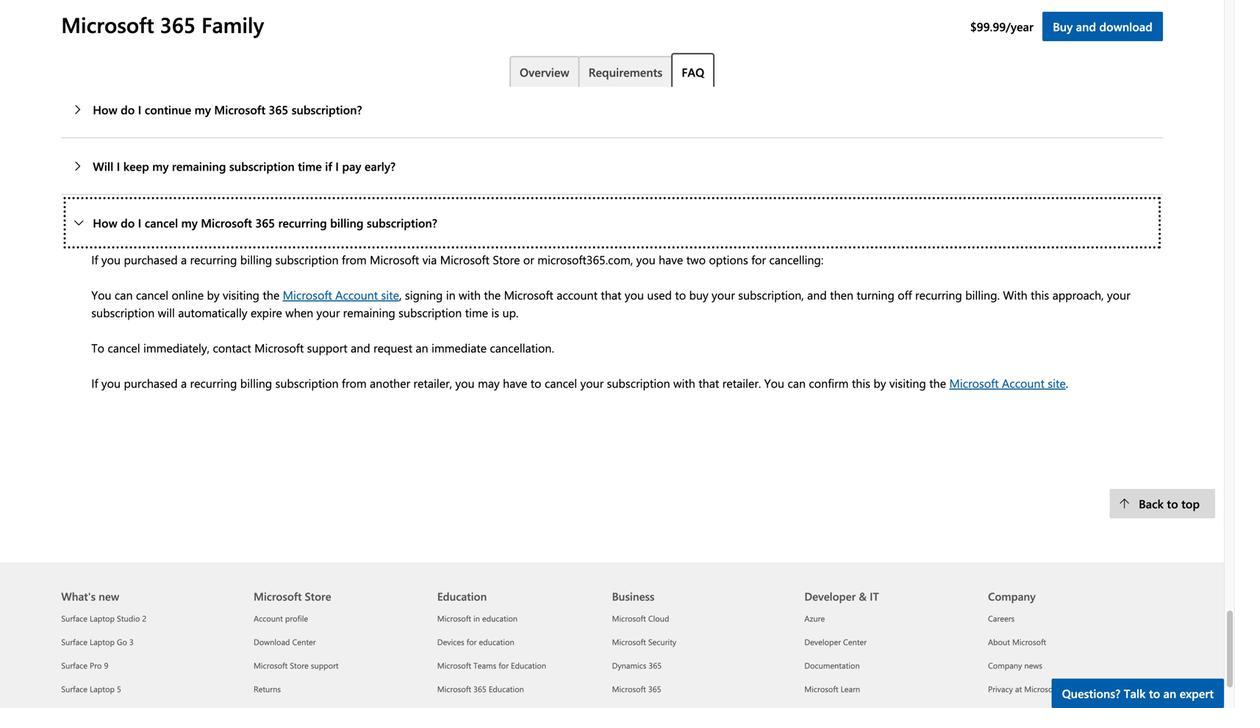 Task type: vqa. For each thing, say whether or not it's contained in the screenshot.
"via"
yes



Task type: locate. For each thing, give the bounding box(es) containing it.
for right the teams
[[499, 660, 509, 671]]

2 horizontal spatial for
[[752, 252, 766, 267]]

1 vertical spatial remaining
[[343, 305, 396, 320]]

microsoft account site link
[[283, 287, 399, 303], [950, 375, 1066, 391]]

store left or
[[493, 252, 520, 267]]

developer inside heading
[[805, 589, 856, 604]]

1 vertical spatial support
[[311, 660, 339, 671]]

1 vertical spatial billing
[[240, 252, 272, 267]]

microsoft
[[61, 10, 154, 39], [214, 102, 266, 117], [201, 215, 252, 231], [370, 252, 419, 267], [440, 252, 490, 267], [283, 287, 332, 303], [504, 287, 554, 303], [255, 340, 304, 356], [950, 375, 999, 391], [254, 589, 302, 604], [437, 613, 471, 624], [612, 613, 646, 624], [612, 637, 646, 648], [1013, 637, 1047, 648], [254, 660, 288, 671], [437, 660, 471, 671], [437, 684, 471, 695], [612, 684, 646, 695], [805, 684, 839, 695], [1025, 684, 1059, 695]]

have left "two"
[[659, 252, 683, 267]]

to down cancellation.
[[531, 375, 542, 391]]

2 vertical spatial laptop
[[90, 684, 115, 695]]

a down immediately,
[[181, 375, 187, 391]]

365 down dynamics 365 link
[[649, 684, 662, 695]]

retailer.
[[723, 375, 761, 391]]

0 vertical spatial company
[[989, 589, 1036, 604]]

1 laptop from the top
[[90, 613, 115, 624]]

3 surface from the top
[[61, 660, 88, 671]]

store
[[493, 252, 520, 267], [305, 589, 331, 604], [290, 660, 309, 671]]

my for cancel
[[181, 215, 198, 231]]

0 vertical spatial visiting
[[223, 287, 260, 303]]

0 horizontal spatial that
[[601, 287, 622, 303]]

0 horizontal spatial remaining
[[172, 158, 226, 174]]

this right confirm
[[852, 375, 871, 391]]

your
[[712, 287, 735, 303], [1108, 287, 1131, 303], [317, 305, 340, 320], [581, 375, 604, 391]]

1 vertical spatial purchased
[[124, 375, 178, 391]]

education for devices for education
[[479, 637, 515, 648]]

education up 'devices for education'
[[482, 613, 518, 624]]

surface down surface pro 9
[[61, 684, 88, 695]]

2 horizontal spatial account
[[1002, 375, 1045, 391]]

1 horizontal spatial subscription?
[[367, 215, 438, 231]]

to right talk
[[1150, 686, 1161, 701]]

1 vertical spatial in
[[474, 613, 480, 624]]

1 vertical spatial if
[[91, 375, 98, 391]]

education up the 'microsoft teams for education' link at the bottom of page
[[479, 637, 515, 648]]

0 vertical spatial purchased
[[124, 252, 178, 267]]

1 how from the top
[[93, 102, 117, 117]]

cancel right to
[[108, 340, 140, 356]]

1 vertical spatial education
[[479, 637, 515, 648]]

privacy at microsoft
[[989, 684, 1059, 695]]

will
[[93, 158, 113, 174]]

1 horizontal spatial the
[[484, 287, 501, 303]]

laptop
[[90, 613, 115, 624], [90, 637, 115, 648], [90, 684, 115, 695]]

2 vertical spatial billing
[[240, 375, 272, 391]]

can
[[115, 287, 133, 303], [788, 375, 806, 391]]

recurring right the off
[[916, 287, 963, 303]]

0 vertical spatial time
[[298, 158, 322, 174]]

store up profile
[[305, 589, 331, 604]]

center down profile
[[292, 637, 316, 648]]

with down if you purchased a recurring billing subscription from microsoft via microsoft store or microsoft365.com, you have two options for cancelling:
[[459, 287, 481, 303]]

0 horizontal spatial by
[[207, 287, 220, 303]]

that right account at top
[[601, 287, 622, 303]]

1 horizontal spatial have
[[659, 252, 683, 267]]

0 vertical spatial have
[[659, 252, 683, 267]]

1 horizontal spatial account
[[335, 287, 378, 303]]

back to top
[[1139, 496, 1200, 512]]

how inside "how do i continue my microsoft 365 subscription?" dropdown button
[[93, 102, 117, 117]]

0 horizontal spatial the
[[263, 287, 280, 303]]

back
[[1139, 496, 1164, 512]]

laptop left 5
[[90, 684, 115, 695]]

1 vertical spatial from
[[342, 375, 367, 391]]

can left confirm
[[788, 375, 806, 391]]

developer
[[805, 589, 856, 604], [805, 637, 841, 648]]

365 left family
[[160, 10, 196, 39]]

time left "is"
[[465, 305, 488, 320]]

2 do from the top
[[121, 215, 135, 231]]

purchased up online
[[124, 252, 178, 267]]

laptop for go
[[90, 637, 115, 648]]

surface laptop go 3 link
[[61, 637, 134, 648]]

2 vertical spatial store
[[290, 660, 309, 671]]

buy
[[690, 287, 709, 303]]

this right with
[[1031, 287, 1050, 303]]

developer down azure link
[[805, 637, 841, 648]]

how inside how do i cancel my microsoft 365 recurring billing subscription? dropdown button
[[93, 215, 117, 231]]

0 vertical spatial and
[[1077, 18, 1097, 34]]

center up documentation
[[844, 637, 867, 648]]

to left the top at the right of the page
[[1168, 496, 1179, 512]]

1 purchased from the top
[[124, 252, 178, 267]]

my right "continue"
[[195, 102, 211, 117]]

billing down "contact"
[[240, 375, 272, 391]]

a for if you purchased a recurring billing subscription from microsoft via microsoft store or microsoft365.com, you have two options for cancelling:
[[181, 252, 187, 267]]

by right confirm
[[874, 375, 887, 391]]

subscription? up via
[[367, 215, 438, 231]]

2 center from the left
[[844, 637, 867, 648]]

1 company from the top
[[989, 589, 1036, 604]]

developer for developer center
[[805, 637, 841, 648]]

account inside 'footer resource links' 'element'
[[254, 613, 283, 624]]

1 center from the left
[[292, 637, 316, 648]]

0 vertical spatial with
[[459, 287, 481, 303]]

0 horizontal spatial have
[[503, 375, 528, 391]]

subscription
[[229, 158, 295, 174], [275, 252, 339, 267], [91, 305, 155, 320], [399, 305, 462, 320], [275, 375, 339, 391], [607, 375, 670, 391]]

family
[[201, 10, 264, 39]]

0 horizontal spatial this
[[852, 375, 871, 391]]

0 horizontal spatial subscription?
[[292, 102, 362, 117]]

purchased down immediately,
[[124, 375, 178, 391]]

surface down what's
[[61, 613, 88, 624]]

365 up will i keep my remaining subscription time if i pay early?
[[269, 102, 288, 117]]

for right devices
[[467, 637, 477, 648]]

company news
[[989, 660, 1043, 671]]

developer center
[[805, 637, 867, 648]]

4 surface from the top
[[61, 684, 88, 695]]

download center link
[[254, 637, 316, 648]]

store inside heading
[[305, 589, 331, 604]]

1 developer from the top
[[805, 589, 856, 604]]

cancellation.
[[490, 340, 554, 356]]

profile
[[285, 613, 308, 624]]

1 vertical spatial you
[[765, 375, 785, 391]]

2 developer from the top
[[805, 637, 841, 648]]

my
[[195, 102, 211, 117], [152, 158, 169, 174], [181, 215, 198, 231]]

with left retailer.
[[674, 375, 696, 391]]

an inside dropdown button
[[1164, 686, 1177, 701]]

0 vertical spatial if
[[91, 252, 98, 267]]

immediate
[[432, 340, 487, 356]]

1 vertical spatial education
[[511, 660, 546, 671]]

developer for developer & it
[[805, 589, 856, 604]]

1 vertical spatial for
[[467, 637, 477, 648]]

cancel down keep
[[145, 215, 178, 231]]

and left then
[[808, 287, 827, 303]]

account up download
[[254, 613, 283, 624]]

do for continue
[[121, 102, 135, 117]]

account left ,
[[335, 287, 378, 303]]

0 vertical spatial do
[[121, 102, 135, 117]]

careers link
[[989, 613, 1015, 624]]

i right "if"
[[336, 158, 339, 174]]

support
[[307, 340, 348, 356], [311, 660, 339, 671]]

365 down 'security'
[[649, 660, 662, 671]]

2 horizontal spatial and
[[1077, 18, 1097, 34]]

0 horizontal spatial account
[[254, 613, 283, 624]]

billing down the pay
[[330, 215, 364, 231]]

3 laptop from the top
[[90, 684, 115, 695]]

2 from from the top
[[342, 375, 367, 391]]

cancel up will
[[136, 287, 169, 303]]

another
[[370, 375, 410, 391]]

buy and download
[[1053, 18, 1153, 34]]

in up 'devices for education'
[[474, 613, 480, 624]]

1 horizontal spatial time
[[465, 305, 488, 320]]

you right retailer.
[[765, 375, 785, 391]]

0 vertical spatial microsoft account site link
[[283, 287, 399, 303]]

0 vertical spatial an
[[416, 340, 429, 356]]

0 horizontal spatial can
[[115, 287, 133, 303]]

time left "if"
[[298, 158, 322, 174]]

support down when at left top
[[307, 340, 348, 356]]

contact
[[213, 340, 251, 356]]

and inside , signing in with the microsoft account that you used to buy your subscription, and then turning off recurring billing. with this approach, your subscription will automatically expire when your remaining subscription time is up.
[[808, 287, 827, 303]]

365 down the teams
[[474, 684, 487, 695]]

learn more about microsoft 365 family. tab list
[[61, 53, 1163, 88]]

to
[[91, 340, 104, 356]]

microsoft cloud link
[[612, 613, 670, 624]]

2 if from the top
[[91, 375, 98, 391]]

, signing in with the microsoft account that you used to buy your subscription, and then turning off recurring billing. with this approach, your subscription will automatically expire when your remaining subscription time is up.
[[91, 287, 1131, 320]]

education for microsoft in education
[[482, 613, 518, 624]]

0 vertical spatial for
[[752, 252, 766, 267]]

do down keep
[[121, 215, 135, 231]]

company inside heading
[[989, 589, 1036, 604]]

0 horizontal spatial for
[[467, 637, 477, 648]]

faq
[[682, 64, 705, 80]]

1 horizontal spatial site
[[1048, 375, 1066, 391]]

1 horizontal spatial for
[[499, 660, 509, 671]]

remaining inside dropdown button
[[172, 158, 226, 174]]

surface laptop go 3
[[61, 637, 134, 648]]

developer up azure link
[[805, 589, 856, 604]]

microsoft 365
[[612, 684, 662, 695]]

1 a from the top
[[181, 252, 187, 267]]

business heading
[[612, 563, 787, 607]]

microsoft store
[[254, 589, 331, 604]]

1 from from the top
[[342, 252, 367, 267]]

2 surface from the top
[[61, 637, 88, 648]]

can left online
[[115, 287, 133, 303]]

1 vertical spatial do
[[121, 215, 135, 231]]

0 vertical spatial education
[[437, 589, 487, 604]]

1 vertical spatial visiting
[[890, 375, 927, 391]]

0 vertical spatial remaining
[[172, 158, 226, 174]]

0 vertical spatial that
[[601, 287, 622, 303]]

center for microsoft
[[292, 637, 316, 648]]

two
[[687, 252, 706, 267]]

company news link
[[989, 660, 1043, 671]]

1 vertical spatial company
[[989, 660, 1023, 671]]

0 vertical spatial this
[[1031, 287, 1050, 303]]

continue
[[145, 102, 191, 117]]

0 vertical spatial laptop
[[90, 613, 115, 624]]

1 horizontal spatial can
[[788, 375, 806, 391]]

0 vertical spatial site
[[381, 287, 399, 303]]

surface for surface laptop go 3
[[61, 637, 88, 648]]

surface left pro
[[61, 660, 88, 671]]

2 company from the top
[[989, 660, 1023, 671]]

the
[[263, 287, 280, 303], [484, 287, 501, 303], [930, 375, 947, 391]]

2 purchased from the top
[[124, 375, 178, 391]]

subscription?
[[292, 102, 362, 117], [367, 215, 438, 231]]

have right may
[[503, 375, 528, 391]]

if for if you purchased a recurring billing subscription from another retailer, you may have to cancel your subscription with that retailer. you can confirm this by visiting the microsoft account site .
[[91, 375, 98, 391]]

0 vertical spatial you
[[91, 287, 111, 303]]

1 do from the top
[[121, 102, 135, 117]]

billing for microsoft
[[240, 252, 272, 267]]

education right the teams
[[511, 660, 546, 671]]

or
[[524, 252, 535, 267]]

0 horizontal spatial center
[[292, 637, 316, 648]]

will i keep my remaining subscription time if i pay early? button
[[61, 138, 1163, 194]]

2 vertical spatial account
[[254, 613, 283, 624]]

to left buy in the top right of the page
[[675, 287, 686, 303]]

and left "request"
[[351, 340, 370, 356]]

0 horizontal spatial with
[[459, 287, 481, 303]]

0 vertical spatial from
[[342, 252, 367, 267]]

support down download center on the left of page
[[311, 660, 339, 671]]

1 vertical spatial developer
[[805, 637, 841, 648]]

you up to
[[91, 287, 111, 303]]

overview link
[[510, 56, 580, 87]]

microsoft inside heading
[[254, 589, 302, 604]]

1 vertical spatial that
[[699, 375, 720, 391]]

1 vertical spatial laptop
[[90, 637, 115, 648]]

recurring inside , signing in with the microsoft account that you used to buy your subscription, and then turning off recurring billing. with this approach, your subscription will automatically expire when your remaining subscription time is up.
[[916, 287, 963, 303]]

cancel down cancellation.
[[545, 375, 577, 391]]

.
[[1066, 375, 1069, 391]]

recurring
[[278, 215, 327, 231], [190, 252, 237, 267], [916, 287, 963, 303], [190, 375, 237, 391]]

visiting
[[223, 287, 260, 303], [890, 375, 927, 391]]

remaining up "request"
[[343, 305, 396, 320]]

developer & it heading
[[805, 563, 971, 607]]

via
[[423, 252, 437, 267]]

how down will
[[93, 215, 117, 231]]

how do i cancel my microsoft 365 recurring billing subscription? button
[[61, 195, 1163, 251]]

cloud
[[649, 613, 670, 624]]

store down "download center" link
[[290, 660, 309, 671]]

an right "request"
[[416, 340, 429, 356]]

1 if from the top
[[91, 252, 98, 267]]

0 vertical spatial a
[[181, 252, 187, 267]]

0 vertical spatial my
[[195, 102, 211, 117]]

in right signing
[[446, 287, 456, 303]]

microsoft store heading
[[254, 563, 420, 607]]

1 vertical spatial a
[[181, 375, 187, 391]]

cancelling:
[[770, 252, 824, 267]]

questions?
[[1063, 686, 1121, 701]]

footer resource links element
[[0, 563, 1225, 708]]

surface laptop studio 2
[[61, 613, 147, 624]]

surface up surface pro 9 link
[[61, 637, 88, 648]]

company up careers link
[[989, 589, 1036, 604]]

2 laptop from the top
[[90, 637, 115, 648]]

do left "continue"
[[121, 102, 135, 117]]

1 vertical spatial an
[[1164, 686, 1177, 701]]

recurring inside dropdown button
[[278, 215, 327, 231]]

immediately,
[[143, 340, 210, 356]]

billing up you can cancel online by visiting the microsoft account site
[[240, 252, 272, 267]]

1 vertical spatial and
[[808, 287, 827, 303]]

0 horizontal spatial time
[[298, 158, 322, 174]]

microsoft security
[[612, 637, 677, 648]]

recurring down "contact"
[[190, 375, 237, 391]]

you
[[91, 287, 111, 303], [765, 375, 785, 391]]

that left retailer.
[[699, 375, 720, 391]]

laptop left go
[[90, 637, 115, 648]]

2 how from the top
[[93, 215, 117, 231]]

1 horizontal spatial with
[[674, 375, 696, 391]]

how up will
[[93, 102, 117, 117]]

account left .
[[1002, 375, 1045, 391]]

from for another
[[342, 375, 367, 391]]

1 surface from the top
[[61, 613, 88, 624]]

pro
[[90, 660, 102, 671]]

buy
[[1053, 18, 1073, 34]]

2 vertical spatial my
[[181, 215, 198, 231]]

company up privacy
[[989, 660, 1023, 671]]

365
[[160, 10, 196, 39], [269, 102, 288, 117], [255, 215, 275, 231], [649, 660, 662, 671], [474, 684, 487, 695], [649, 684, 662, 695]]

time
[[298, 158, 322, 174], [465, 305, 488, 320]]

my up online
[[181, 215, 198, 231]]

if you purchased a recurring billing subscription from another retailer, you may have to cancel your subscription with that retailer. you can confirm this by visiting the microsoft account site .
[[91, 375, 1072, 391]]

recurring down "if"
[[278, 215, 327, 231]]

i left "continue"
[[138, 102, 141, 117]]

what's
[[61, 589, 96, 604]]

what's new heading
[[61, 563, 236, 607]]

0 horizontal spatial in
[[446, 287, 456, 303]]

subscription? up "if"
[[292, 102, 362, 117]]

1 vertical spatial site
[[1048, 375, 1066, 391]]

privacy
[[989, 684, 1014, 695]]

microsoft in education link
[[437, 613, 518, 624]]

careers
[[989, 613, 1015, 624]]

at
[[1016, 684, 1023, 695]]

365 down will i keep my remaining subscription time if i pay early?
[[255, 215, 275, 231]]

education heading
[[437, 563, 604, 607]]

1 horizontal spatial an
[[1164, 686, 1177, 701]]

education up microsoft in education
[[437, 589, 487, 604]]

and inside button
[[1077, 18, 1097, 34]]

devices for education link
[[437, 637, 515, 648]]

company
[[989, 589, 1036, 604], [989, 660, 1023, 671]]

company for company
[[989, 589, 1036, 604]]

2 a from the top
[[181, 375, 187, 391]]

1 vertical spatial store
[[305, 589, 331, 604]]

0 vertical spatial account
[[335, 287, 378, 303]]

0 horizontal spatial visiting
[[223, 287, 260, 303]]

dynamics 365 link
[[612, 660, 662, 671]]

1 vertical spatial how
[[93, 215, 117, 231]]

a up online
[[181, 252, 187, 267]]

education down microsoft teams for education
[[489, 684, 524, 695]]

is
[[492, 305, 499, 320]]

0 vertical spatial billing
[[330, 215, 364, 231]]

microsoft inside , signing in with the microsoft account that you used to buy your subscription, and then turning off recurring billing. with this approach, your subscription will automatically expire when your remaining subscription time is up.
[[504, 287, 554, 303]]

you
[[101, 252, 121, 267], [637, 252, 656, 267], [625, 287, 644, 303], [101, 375, 121, 391], [456, 375, 475, 391]]

laptop down "new"
[[90, 613, 115, 624]]

my right keep
[[152, 158, 169, 174]]

0 vertical spatial subscription?
[[292, 102, 362, 117]]

do for cancel
[[121, 215, 135, 231]]

an left 'expert'
[[1164, 686, 1177, 701]]

remaining right keep
[[172, 158, 226, 174]]

and right buy
[[1077, 18, 1097, 34]]

options
[[709, 252, 749, 267]]

0 vertical spatial developer
[[805, 589, 856, 604]]

up.
[[503, 305, 519, 320]]

1 horizontal spatial this
[[1031, 287, 1050, 303]]

about microsoft link
[[989, 637, 1047, 648]]

for
[[752, 252, 766, 267], [467, 637, 477, 648], [499, 660, 509, 671]]

1 vertical spatial time
[[465, 305, 488, 320]]

time inside dropdown button
[[298, 158, 322, 174]]

1 vertical spatial by
[[874, 375, 887, 391]]

surface pro 9 link
[[61, 660, 108, 671]]

by up automatically
[[207, 287, 220, 303]]

for right options
[[752, 252, 766, 267]]

teams
[[474, 660, 497, 671]]



Task type: describe. For each thing, give the bounding box(es) containing it.
may
[[478, 375, 500, 391]]

my for continue
[[195, 102, 211, 117]]

download center
[[254, 637, 316, 648]]

if for if you purchased a recurring billing subscription from microsoft via microsoft store or microsoft365.com, you have two options for cancelling:
[[91, 252, 98, 267]]

365 for microsoft 365 family
[[160, 10, 196, 39]]

microsoft learn link
[[805, 684, 861, 695]]

1 vertical spatial this
[[852, 375, 871, 391]]

new
[[99, 589, 119, 604]]

store for microsoft store
[[305, 589, 331, 604]]

overview
[[520, 64, 570, 80]]

microsoft store support link
[[254, 660, 339, 671]]

back to top link
[[1110, 489, 1216, 519]]

turning
[[857, 287, 895, 303]]

microsoft teams for education link
[[437, 660, 546, 671]]

2 horizontal spatial the
[[930, 375, 947, 391]]

company for company news
[[989, 660, 1023, 671]]

account profile link
[[254, 613, 308, 624]]

billing for another
[[240, 375, 272, 391]]

i right will
[[117, 158, 120, 174]]

developer & it
[[805, 589, 879, 604]]

microsoft cloud
[[612, 613, 670, 624]]

dynamics 365
[[612, 660, 662, 671]]

1 vertical spatial can
[[788, 375, 806, 391]]

in inside , signing in with the microsoft account that you used to buy your subscription, and then turning off recurring billing. with this approach, your subscription will automatically expire when your remaining subscription time is up.
[[446, 287, 456, 303]]

will
[[158, 305, 175, 320]]

devices for education
[[437, 637, 515, 648]]

center for developer
[[844, 637, 867, 648]]

1 vertical spatial microsoft account site link
[[950, 375, 1066, 391]]

purchased for if you purchased a recurring billing subscription from another retailer, you may have to cancel your subscription with that retailer. you can confirm this by visiting the microsoft account site .
[[124, 375, 178, 391]]

microsoft teams for education
[[437, 660, 546, 671]]

365 for microsoft 365
[[649, 684, 662, 695]]

laptop for 5
[[90, 684, 115, 695]]

business
[[612, 589, 655, 604]]

1 vertical spatial subscription?
[[367, 215, 438, 231]]

signing
[[405, 287, 443, 303]]

with
[[1004, 287, 1028, 303]]

surface laptop 5
[[61, 684, 121, 695]]

surface laptop studio 2 link
[[61, 613, 147, 624]]

1 horizontal spatial visiting
[[890, 375, 927, 391]]

1 horizontal spatial you
[[765, 375, 785, 391]]

the inside , signing in with the microsoft account that you used to buy your subscription, and then turning off recurring billing. with this approach, your subscription will automatically expire when your remaining subscription time is up.
[[484, 287, 501, 303]]

$99.99/year
[[971, 18, 1034, 34]]

0 horizontal spatial you
[[91, 287, 111, 303]]

1 horizontal spatial by
[[874, 375, 887, 391]]

microsoft 365 family
[[61, 10, 264, 39]]

365 for dynamics 365
[[649, 660, 662, 671]]

billing.
[[966, 287, 1000, 303]]

i down keep
[[138, 215, 141, 231]]

2 vertical spatial education
[[489, 684, 524, 695]]

0 vertical spatial can
[[115, 287, 133, 303]]

2
[[142, 613, 147, 624]]

0 vertical spatial store
[[493, 252, 520, 267]]

to inside , signing in with the microsoft account that you used to buy your subscription, and then turning off recurring billing. with this approach, your subscription will automatically expire when your remaining subscription time is up.
[[675, 287, 686, 303]]

purchased for if you purchased a recurring billing subscription from microsoft via microsoft store or microsoft365.com, you have two options for cancelling:
[[124, 252, 178, 267]]

1 horizontal spatial that
[[699, 375, 720, 391]]

microsoft security link
[[612, 637, 677, 648]]

download
[[254, 637, 290, 648]]

used
[[647, 287, 672, 303]]

how do i continue my microsoft 365 subscription? button
[[61, 82, 1163, 138]]

2 vertical spatial for
[[499, 660, 509, 671]]

remaining inside , signing in with the microsoft account that you used to buy your subscription, and then turning off recurring billing. with this approach, your subscription will automatically expire when your remaining subscription time is up.
[[343, 305, 396, 320]]

support inside 'footer resource links' 'element'
[[311, 660, 339, 671]]

5
[[117, 684, 121, 695]]

learn
[[841, 684, 861, 695]]

365 for microsoft 365 education
[[474, 684, 487, 695]]

microsoft 365 education
[[437, 684, 524, 695]]

1 vertical spatial have
[[503, 375, 528, 391]]

&
[[859, 589, 867, 604]]

account profile
[[254, 613, 308, 624]]

to inside dropdown button
[[1150, 686, 1161, 701]]

surface for surface pro 9
[[61, 660, 88, 671]]

dynamics
[[612, 660, 647, 671]]

talk
[[1124, 686, 1146, 701]]

faq link
[[672, 53, 715, 88]]

top
[[1182, 496, 1200, 512]]

azure
[[805, 613, 825, 624]]

time inside , signing in with the microsoft account that you used to buy your subscription, and then turning off recurring billing. with this approach, your subscription will automatically expire when your remaining subscription time is up.
[[465, 305, 488, 320]]

store for microsoft store support
[[290, 660, 309, 671]]

0 horizontal spatial an
[[416, 340, 429, 356]]

keep
[[123, 158, 149, 174]]

subscription inside will i keep my remaining subscription time if i pay early? dropdown button
[[229, 158, 295, 174]]

devices
[[437, 637, 465, 648]]

you inside , signing in with the microsoft account that you used to buy your subscription, and then turning off recurring billing. with this approach, your subscription will automatically expire when your remaining subscription time is up.
[[625, 287, 644, 303]]

questions? talk to an expert button
[[1052, 679, 1225, 708]]

pay
[[342, 158, 361, 174]]

that inside , signing in with the microsoft account that you used to buy your subscription, and then turning off recurring billing. with this approach, your subscription will automatically expire when your remaining subscription time is up.
[[601, 287, 622, 303]]

a for if you purchased a recurring billing subscription from another retailer, you may have to cancel your subscription with that retailer. you can confirm this by visiting the microsoft account site .
[[181, 375, 187, 391]]

account
[[557, 287, 598, 303]]

when
[[285, 305, 313, 320]]

1 vertical spatial account
[[1002, 375, 1045, 391]]

expire
[[251, 305, 282, 320]]

microsoft365.com,
[[538, 252, 633, 267]]

1 vertical spatial my
[[152, 158, 169, 174]]

returns
[[254, 684, 281, 695]]

0 vertical spatial by
[[207, 287, 220, 303]]

azure link
[[805, 613, 825, 624]]

cancel inside how do i cancel my microsoft 365 recurring billing subscription? dropdown button
[[145, 215, 178, 231]]

laptop for studio
[[90, 613, 115, 624]]

0 horizontal spatial site
[[381, 287, 399, 303]]

how do i continue my microsoft 365 subscription?
[[93, 102, 362, 117]]

how for how do i cancel my microsoft 365 recurring billing subscription?
[[93, 215, 117, 231]]

education inside heading
[[437, 589, 487, 604]]

surface for surface laptop studio 2
[[61, 613, 88, 624]]

news
[[1025, 660, 1043, 671]]

0 vertical spatial support
[[307, 340, 348, 356]]

confirm
[[809, 375, 849, 391]]

surface pro 9
[[61, 660, 108, 671]]

developer center link
[[805, 637, 867, 648]]

documentation
[[805, 660, 860, 671]]

0 horizontal spatial and
[[351, 340, 370, 356]]

this inside , signing in with the microsoft account that you used to buy your subscription, and then turning off recurring billing. with this approach, your subscription will automatically expire when your remaining subscription time is up.
[[1031, 287, 1050, 303]]

documentation link
[[805, 660, 860, 671]]

microsoft 365 link
[[612, 684, 662, 695]]

3
[[129, 637, 134, 648]]

online
[[172, 287, 204, 303]]

surface for surface laptop 5
[[61, 684, 88, 695]]

recurring up online
[[190, 252, 237, 267]]

microsoft learn
[[805, 684, 861, 695]]

how do i cancel my microsoft 365 recurring billing subscription?
[[93, 215, 438, 231]]

it
[[870, 589, 879, 604]]

billing inside how do i cancel my microsoft 365 recurring billing subscription? dropdown button
[[330, 215, 364, 231]]

will i keep my remaining subscription time if i pay early?
[[93, 158, 396, 174]]

security
[[649, 637, 677, 648]]

about microsoft
[[989, 637, 1047, 648]]

company heading
[[989, 563, 1155, 607]]

retailer,
[[414, 375, 452, 391]]

in inside 'element'
[[474, 613, 480, 624]]

,
[[399, 287, 402, 303]]

how for how do i continue my microsoft 365 subscription?
[[93, 102, 117, 117]]

from for microsoft
[[342, 252, 367, 267]]

then
[[830, 287, 854, 303]]

1 vertical spatial with
[[674, 375, 696, 391]]

automatically
[[178, 305, 247, 320]]

with inside , signing in with the microsoft account that you used to buy your subscription, and then turning off recurring billing. with this approach, your subscription will automatically expire when your remaining subscription time is up.
[[459, 287, 481, 303]]

questions? talk to an expert
[[1063, 686, 1214, 701]]

expert
[[1180, 686, 1214, 701]]



